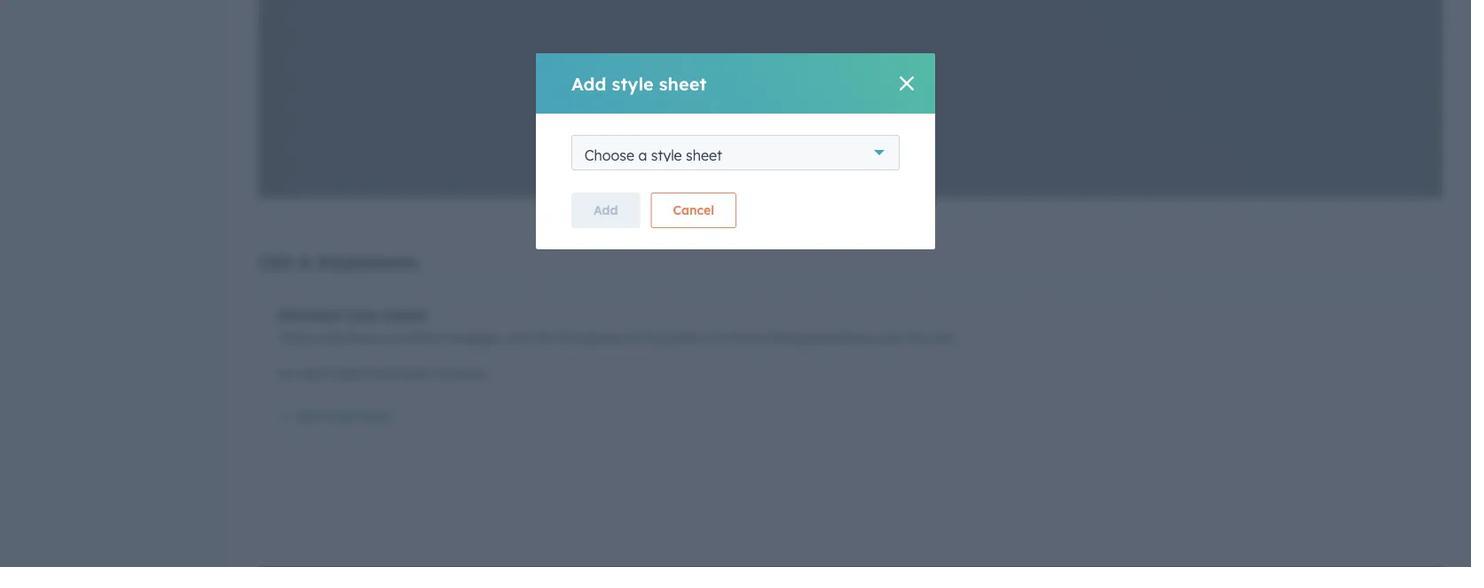 Task type: vqa. For each thing, say whether or not it's contained in the screenshot.
the 'Attached'
yes



Task type: describe. For each thing, give the bounding box(es) containing it.
add style sheet inside dialog
[[571, 72, 707, 95]]

add style sheet dialog
[[536, 53, 935, 249]]

files
[[556, 330, 580, 346]]

cancel
[[673, 202, 714, 218]]

affect
[[408, 330, 443, 346]]

precedence
[[809, 330, 877, 346]]

add button
[[571, 193, 640, 228]]

at
[[626, 330, 638, 346]]

no style sheets have been attached.
[[277, 366, 489, 381]]

attached
[[277, 306, 341, 324]]

1 vertical spatial sheets
[[345, 330, 383, 346]]

with
[[506, 330, 530, 346]]

will
[[386, 330, 404, 346]]

2 the from the left
[[642, 330, 660, 346]]

taking
[[768, 330, 806, 346]]

4 the from the left
[[909, 330, 928, 346]]

add style sheet inside button
[[296, 408, 391, 424]]

placed
[[583, 330, 622, 346]]

add inside add style sheet button
[[296, 408, 321, 424]]

these
[[277, 330, 311, 346]]

css & stylesheets
[[258, 251, 418, 273]]

close image
[[900, 76, 914, 91]]



Task type: locate. For each thing, give the bounding box(es) containing it.
1 vertical spatial add style sheet
[[296, 408, 391, 424]]

add style sheet
[[571, 72, 707, 95], [296, 408, 391, 424]]

over
[[880, 330, 906, 346]]

add
[[571, 72, 606, 95], [594, 202, 618, 218], [296, 408, 321, 424]]

sheet inside button
[[358, 408, 391, 424]]

bottom
[[664, 330, 707, 346]]

stylesheets
[[317, 251, 418, 273]]

css
[[258, 251, 293, 273]]

2 vertical spatial sheets
[[328, 366, 366, 381]]

style inside dialog
[[612, 72, 654, 95]]

add style sheet button
[[277, 398, 392, 424]]

no
[[277, 366, 294, 381]]

0 vertical spatial add
[[571, 72, 606, 95]]

attached.
[[433, 366, 489, 381]]

been
[[401, 366, 430, 381]]

&
[[298, 251, 312, 273]]

attached style sheets these style sheets will affect all pages, with the files placed at the bottom of the list taking precedence over the rest.
[[277, 306, 956, 346]]

sheets for no
[[328, 366, 366, 381]]

style
[[612, 72, 654, 95], [345, 306, 379, 324], [314, 330, 341, 346], [298, 366, 325, 381], [325, 408, 354, 424]]

sheets for attached
[[383, 306, 428, 324]]

the left files
[[534, 330, 553, 346]]

0 vertical spatial add style sheet
[[571, 72, 707, 95]]

cancel button
[[651, 193, 737, 228]]

rest.
[[932, 330, 956, 346]]

sheets
[[383, 306, 428, 324], [345, 330, 383, 346], [328, 366, 366, 381]]

sheets left will
[[345, 330, 383, 346]]

sheet
[[659, 72, 707, 95], [358, 408, 391, 424]]

0 vertical spatial sheets
[[383, 306, 428, 324]]

the
[[534, 330, 553, 346], [642, 330, 660, 346], [726, 330, 745, 346], [909, 330, 928, 346]]

the right at
[[642, 330, 660, 346]]

0 vertical spatial sheet
[[659, 72, 707, 95]]

0 horizontal spatial sheet
[[358, 408, 391, 424]]

the right the of
[[726, 330, 745, 346]]

the left rest.
[[909, 330, 928, 346]]

2 vertical spatial add
[[296, 408, 321, 424]]

sheets up will
[[383, 306, 428, 324]]

of
[[711, 330, 723, 346]]

add inside add button
[[594, 202, 618, 218]]

1 vertical spatial sheet
[[358, 408, 391, 424]]

3 the from the left
[[726, 330, 745, 346]]

1 horizontal spatial sheet
[[659, 72, 707, 95]]

sheet inside dialog
[[659, 72, 707, 95]]

all
[[446, 330, 460, 346]]

1 horizontal spatial add style sheet
[[571, 72, 707, 95]]

pages,
[[463, 330, 502, 346]]

sheets left have on the bottom left of the page
[[328, 366, 366, 381]]

have
[[370, 366, 398, 381]]

1 the from the left
[[534, 330, 553, 346]]

list
[[748, 330, 765, 346]]

0 horizontal spatial add style sheet
[[296, 408, 391, 424]]

style inside button
[[325, 408, 354, 424]]

1 vertical spatial add
[[594, 202, 618, 218]]



